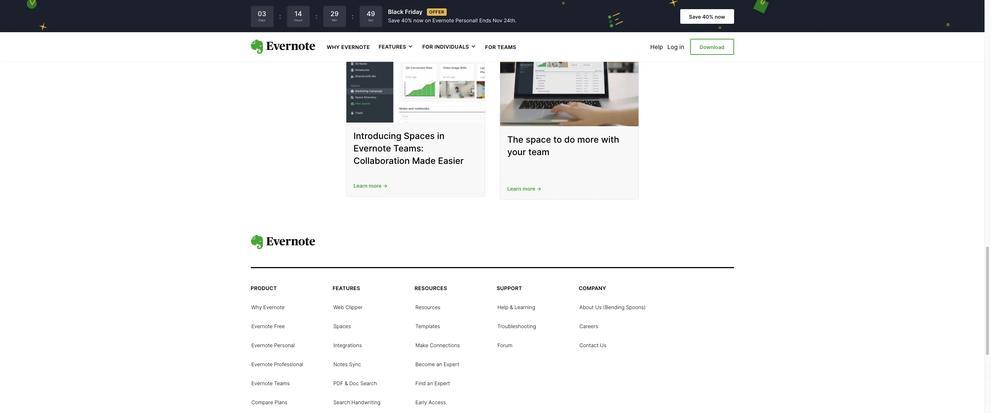 Task type: describe. For each thing, give the bounding box(es) containing it.
48 sec
[[367, 10, 375, 22]]

black
[[388, 8, 404, 16]]

compare plans
[[252, 400, 288, 406]]

web clipper
[[334, 304, 363, 311]]

pdf & doc search link
[[334, 380, 377, 387]]

an for become
[[437, 362, 443, 368]]

become an expert link
[[416, 361, 460, 368]]

to
[[554, 135, 562, 145]]

about us (bending spoons) link
[[580, 304, 646, 311]]

why for evernote professional
[[252, 304, 262, 311]]

40% for save 40% now on evernote personal! ends nov 24th.
[[402, 17, 412, 24]]

why evernote for for
[[327, 44, 370, 50]]

evernote up evernote free link
[[263, 304, 285, 311]]

14
[[295, 10, 302, 18]]

download
[[700, 44, 725, 50]]

troubleshooting
[[498, 324, 537, 330]]

evernote professional
[[252, 362, 303, 368]]

hours
[[294, 18, 303, 22]]

evernote personal
[[252, 343, 295, 349]]

save 40% now link
[[681, 9, 734, 24]]

save for save 40% now on evernote personal! ends nov 24th.
[[388, 17, 400, 24]]

collaboration
[[354, 156, 410, 166]]

made
[[412, 156, 436, 166]]

search handwriting
[[334, 400, 381, 406]]

us for about
[[596, 304, 602, 311]]

black friday
[[388, 8, 423, 16]]

evernote teams link
[[252, 380, 290, 387]]

1 : from the left
[[279, 12, 281, 20]]

friday
[[405, 8, 423, 16]]

learn for the space to do more with your team
[[508, 186, 522, 192]]

expert for become an expert
[[444, 362, 460, 368]]

integrations link
[[334, 342, 362, 349]]

teams for evernote teams
[[274, 381, 290, 387]]

web clipper link
[[334, 304, 363, 311]]

log in
[[668, 43, 685, 51]]

save 40% now on evernote personal! ends nov 24th.
[[388, 17, 517, 24]]

14 hours
[[294, 10, 303, 22]]

notes sync
[[334, 362, 361, 368]]

pdf
[[334, 381, 344, 387]]

make connections link
[[416, 342, 460, 349]]

learn for introducing spaces in evernote teams: collaboration made easier
[[354, 183, 368, 189]]

integrations
[[334, 343, 362, 349]]

early access link
[[416, 399, 446, 406]]

product
[[251, 285, 277, 292]]

careers link
[[580, 323, 599, 330]]

early
[[416, 400, 427, 406]]

(bending
[[603, 304, 625, 311]]

the space to do more with your team
[[508, 135, 620, 157]]

nov
[[493, 17, 503, 24]]

plans
[[275, 400, 288, 406]]

learn more → for the space to do more with your team
[[508, 186, 542, 192]]

help for help
[[651, 43, 663, 51]]

teams:
[[394, 143, 424, 154]]

us for contact
[[600, 343, 607, 349]]

0 vertical spatial resources
[[415, 285, 447, 292]]

make
[[416, 343, 429, 349]]

notes sync link
[[334, 361, 361, 368]]

notes
[[334, 362, 348, 368]]

support
[[497, 285, 522, 292]]

for for for teams
[[485, 44, 496, 50]]

on
[[425, 17, 431, 24]]

web
[[334, 304, 344, 311]]

help link
[[651, 43, 663, 51]]

1 vertical spatial resources
[[416, 304, 441, 311]]

save 40% now
[[689, 13, 726, 20]]

40% for save 40% now
[[703, 13, 714, 20]]

03
[[258, 10, 266, 18]]

evernote inside introducing spaces in evernote teams: collaboration made easier
[[354, 143, 391, 154]]

for individuals button
[[423, 43, 477, 50]]

expert for find an expert
[[435, 381, 450, 387]]

days
[[259, 18, 266, 22]]

03 days
[[258, 10, 266, 22]]

handwriting
[[352, 400, 381, 406]]

why evernote for evernote
[[252, 304, 285, 311]]

save for save 40% now
[[689, 13, 701, 20]]

teams for for teams
[[498, 44, 517, 50]]

1 vertical spatial spaces
[[334, 324, 351, 330]]

easier
[[438, 156, 464, 166]]

→ for your
[[537, 186, 542, 192]]

ends
[[480, 17, 492, 24]]

with
[[602, 135, 620, 145]]

resources link
[[416, 304, 441, 311]]

evernote free
[[252, 324, 285, 330]]

templates link
[[416, 323, 440, 330]]

make connections
[[416, 343, 460, 349]]

now for save 40% now on evernote personal! ends nov 24th.
[[414, 17, 424, 24]]

evernote teams
[[252, 381, 290, 387]]

for teams link
[[485, 43, 517, 51]]

features inside button
[[379, 44, 406, 50]]

sec
[[368, 18, 374, 22]]

about us (bending spoons)
[[580, 304, 646, 311]]

1 horizontal spatial in
[[680, 43, 685, 51]]

templates
[[416, 324, 440, 330]]

help & learning link
[[498, 304, 536, 311]]

help for help & learning
[[498, 304, 509, 311]]

evernote left free
[[252, 324, 273, 330]]



Task type: locate. For each thing, give the bounding box(es) containing it.
& for help
[[510, 304, 513, 311]]

evernote up evernote teams link
[[252, 362, 273, 368]]

0 vertical spatial in
[[680, 43, 685, 51]]

0 horizontal spatial &
[[345, 381, 348, 387]]

in right the log
[[680, 43, 685, 51]]

→ down "collaboration"
[[383, 183, 388, 189]]

more for the space to do more with your team
[[523, 186, 536, 192]]

free
[[274, 324, 285, 330]]

40% up "download" link
[[703, 13, 714, 20]]

log in link
[[668, 43, 685, 51]]

& left learning
[[510, 304, 513, 311]]

now
[[715, 13, 726, 20], [414, 17, 424, 24]]

0 vertical spatial teams
[[498, 44, 517, 50]]

search handwriting link
[[334, 399, 381, 406]]

29 min
[[331, 10, 339, 22]]

team
[[529, 147, 550, 157]]

& inside help & learning link
[[510, 304, 513, 311]]

1 vertical spatial why evernote
[[252, 304, 285, 311]]

resources up 'templates' "link"
[[416, 304, 441, 311]]

1 vertical spatial help
[[498, 304, 509, 311]]

clipper
[[346, 304, 363, 311]]

→ down team
[[537, 186, 542, 192]]

why evernote link for evernote
[[252, 304, 285, 311]]

personal!
[[456, 17, 478, 24]]

personal
[[274, 343, 295, 349]]

professional
[[274, 362, 303, 368]]

your
[[508, 147, 526, 157]]

save up "download" link
[[689, 13, 701, 20]]

1 horizontal spatial an
[[437, 362, 443, 368]]

help left the log
[[651, 43, 663, 51]]

spaces up teams:
[[404, 131, 435, 142]]

1 horizontal spatial learn more →
[[508, 186, 542, 192]]

1 horizontal spatial why
[[327, 44, 340, 50]]

0 horizontal spatial search
[[334, 400, 350, 406]]

1 horizontal spatial for
[[485, 44, 496, 50]]

2 horizontal spatial :
[[352, 12, 354, 20]]

1 horizontal spatial save
[[689, 13, 701, 20]]

evernote down offer
[[433, 17, 454, 24]]

29
[[331, 10, 339, 18]]

pdf & doc search
[[334, 381, 377, 387]]

1 vertical spatial an
[[427, 381, 433, 387]]

0 vertical spatial search
[[361, 381, 377, 387]]

0 vertical spatial why evernote
[[327, 44, 370, 50]]

search down pdf
[[334, 400, 350, 406]]

0 horizontal spatial save
[[388, 17, 400, 24]]

features button
[[379, 43, 414, 50]]

2 evernote logo image from the top
[[251, 235, 315, 250]]

learn more → for introducing spaces in evernote teams: collaboration made easier
[[354, 183, 388, 189]]

1 horizontal spatial &
[[510, 304, 513, 311]]

for individuals
[[423, 44, 469, 50]]

1 vertical spatial why evernote link
[[252, 304, 285, 311]]

an
[[437, 362, 443, 368], [427, 381, 433, 387]]

help & learning
[[498, 304, 536, 311]]

why evernote link up evernote free link
[[252, 304, 285, 311]]

company
[[579, 285, 607, 292]]

access
[[429, 400, 446, 406]]

troubleshooting link
[[498, 323, 537, 330]]

0 horizontal spatial →
[[383, 183, 388, 189]]

in inside introducing spaces in evernote teams: collaboration made easier
[[437, 131, 445, 142]]

0 vertical spatial an
[[437, 362, 443, 368]]

forum link
[[498, 342, 513, 349]]

save inside "save 40% now" link
[[689, 13, 701, 20]]

& left 'doc'
[[345, 381, 348, 387]]

why down min
[[327, 44, 340, 50]]

0 horizontal spatial why evernote link
[[252, 304, 285, 311]]

0 vertical spatial &
[[510, 304, 513, 311]]

why down product
[[252, 304, 262, 311]]

evernote down evernote free
[[252, 343, 273, 349]]

1 vertical spatial in
[[437, 131, 445, 142]]

search
[[361, 381, 377, 387], [334, 400, 350, 406]]

us right about at the bottom of page
[[596, 304, 602, 311]]

more
[[578, 135, 599, 145], [369, 183, 382, 189], [523, 186, 536, 192]]

why evernote link down min
[[327, 43, 370, 51]]

1 evernote logo image from the top
[[251, 40, 315, 54]]

for down ends
[[485, 44, 496, 50]]

careers
[[580, 324, 599, 330]]

help
[[651, 43, 663, 51], [498, 304, 509, 311]]

introducing spaces in evernote teams: collaboration made easier
[[354, 131, 464, 166]]

& for pdf
[[345, 381, 348, 387]]

teams
[[498, 44, 517, 50], [274, 381, 290, 387]]

features up web clipper link
[[333, 285, 360, 292]]

in
[[680, 43, 685, 51], [437, 131, 445, 142]]

1 horizontal spatial blog image image
[[500, 27, 639, 127]]

blog image image for spaces
[[346, 24, 485, 123]]

for for for individuals
[[423, 44, 433, 50]]

learn down "collaboration"
[[354, 183, 368, 189]]

48
[[367, 10, 375, 18]]

introducing
[[354, 131, 402, 142]]

1 vertical spatial evernote logo image
[[251, 235, 315, 250]]

evernote personal link
[[252, 342, 295, 349]]

0 horizontal spatial in
[[437, 131, 445, 142]]

why evernote link for for
[[327, 43, 370, 51]]

0 horizontal spatial :
[[279, 12, 281, 20]]

1 horizontal spatial why evernote link
[[327, 43, 370, 51]]

teams down 24th.
[[498, 44, 517, 50]]

in up easier
[[437, 131, 445, 142]]

1 vertical spatial search
[[334, 400, 350, 406]]

become an expert
[[416, 362, 460, 368]]

1 horizontal spatial features
[[379, 44, 406, 50]]

2 : from the left
[[316, 12, 318, 20]]

0 horizontal spatial more
[[369, 183, 382, 189]]

offer
[[429, 9, 445, 15]]

0 horizontal spatial learn
[[354, 183, 368, 189]]

spaces
[[404, 131, 435, 142], [334, 324, 351, 330]]

0 vertical spatial features
[[379, 44, 406, 50]]

40% down black friday
[[402, 17, 412, 24]]

compare
[[252, 400, 273, 406]]

1 horizontal spatial learn
[[508, 186, 522, 192]]

contact us link
[[580, 342, 607, 349]]

learn
[[354, 183, 368, 189], [508, 186, 522, 192]]

& inside pdf & doc search link
[[345, 381, 348, 387]]

1 vertical spatial teams
[[274, 381, 290, 387]]

1 horizontal spatial search
[[361, 381, 377, 387]]

0 horizontal spatial why evernote
[[252, 304, 285, 311]]

why evernote down min
[[327, 44, 370, 50]]

an for find
[[427, 381, 433, 387]]

do
[[565, 135, 575, 145]]

2 horizontal spatial more
[[578, 135, 599, 145]]

1 vertical spatial features
[[333, 285, 360, 292]]

0 horizontal spatial spaces
[[334, 324, 351, 330]]

3 : from the left
[[352, 12, 354, 20]]

find
[[416, 381, 426, 387]]

0 vertical spatial evernote logo image
[[251, 40, 315, 54]]

0 vertical spatial us
[[596, 304, 602, 311]]

log
[[668, 43, 678, 51]]

0 vertical spatial why
[[327, 44, 340, 50]]

us inside 'link'
[[600, 343, 607, 349]]

for teams
[[485, 44, 517, 50]]

evernote up compare
[[252, 381, 273, 387]]

0 horizontal spatial learn more →
[[354, 183, 388, 189]]

spaces link
[[334, 323, 351, 330]]

0 vertical spatial help
[[651, 43, 663, 51]]

1 vertical spatial why
[[252, 304, 262, 311]]

now for save 40% now
[[715, 13, 726, 20]]

: left 48 sec at left
[[352, 12, 354, 20]]

learning
[[515, 304, 536, 311]]

connections
[[430, 343, 460, 349]]

0 vertical spatial spaces
[[404, 131, 435, 142]]

download link
[[691, 39, 734, 55]]

0 horizontal spatial an
[[427, 381, 433, 387]]

doc
[[350, 381, 359, 387]]

1 vertical spatial &
[[345, 381, 348, 387]]

evernote down introducing
[[354, 143, 391, 154]]

why for for teams
[[327, 44, 340, 50]]

spoons)
[[626, 304, 646, 311]]

0 vertical spatial why evernote link
[[327, 43, 370, 51]]

1 vertical spatial us
[[600, 343, 607, 349]]

0 horizontal spatial 40%
[[402, 17, 412, 24]]

spaces inside introducing spaces in evernote teams: collaboration made easier
[[404, 131, 435, 142]]

early access
[[416, 400, 446, 406]]

now up "download" link
[[715, 13, 726, 20]]

space
[[526, 135, 551, 145]]

expert down become an expert
[[435, 381, 450, 387]]

sync
[[349, 362, 361, 368]]

min
[[332, 18, 337, 22]]

for inside 'button'
[[423, 44, 433, 50]]

0 horizontal spatial blog image image
[[346, 24, 485, 123]]

why evernote up evernote free link
[[252, 304, 285, 311]]

0 horizontal spatial now
[[414, 17, 424, 24]]

blog image image
[[346, 24, 485, 123], [500, 27, 639, 127]]

why evernote
[[327, 44, 370, 50], [252, 304, 285, 311]]

: right 14 hours
[[316, 12, 318, 20]]

search right 'doc'
[[361, 381, 377, 387]]

0 horizontal spatial teams
[[274, 381, 290, 387]]

evernote logo image
[[251, 40, 315, 54], [251, 235, 315, 250]]

0 vertical spatial expert
[[444, 362, 460, 368]]

0 horizontal spatial why
[[252, 304, 262, 311]]

why evernote link
[[327, 43, 370, 51], [252, 304, 285, 311]]

40%
[[703, 13, 714, 20], [402, 17, 412, 24]]

: left 14 hours
[[279, 12, 281, 20]]

about
[[580, 304, 594, 311]]

an right become
[[437, 362, 443, 368]]

1 horizontal spatial 40%
[[703, 13, 714, 20]]

features
[[379, 44, 406, 50], [333, 285, 360, 292]]

features down black
[[379, 44, 406, 50]]

search inside "link"
[[334, 400, 350, 406]]

evernote down sec
[[341, 44, 370, 50]]

now left on
[[414, 17, 424, 24]]

1 horizontal spatial spaces
[[404, 131, 435, 142]]

1 horizontal spatial why evernote
[[327, 44, 370, 50]]

blog image image for space
[[500, 27, 639, 127]]

contact us
[[580, 343, 607, 349]]

an right find
[[427, 381, 433, 387]]

learn down your
[[508, 186, 522, 192]]

1 horizontal spatial teams
[[498, 44, 517, 50]]

teams up "plans"
[[274, 381, 290, 387]]

1 horizontal spatial →
[[537, 186, 542, 192]]

for left individuals
[[423, 44, 433, 50]]

resources
[[415, 285, 447, 292], [416, 304, 441, 311]]

expert down connections
[[444, 362, 460, 368]]

resources up "resources" link
[[415, 285, 447, 292]]

find an expert
[[416, 381, 450, 387]]

1 horizontal spatial more
[[523, 186, 536, 192]]

→ for made
[[383, 183, 388, 189]]

why
[[327, 44, 340, 50], [252, 304, 262, 311]]

0 horizontal spatial features
[[333, 285, 360, 292]]

evernote
[[433, 17, 454, 24], [341, 44, 370, 50], [354, 143, 391, 154], [263, 304, 285, 311], [252, 324, 273, 330], [252, 343, 273, 349], [252, 362, 273, 368], [252, 381, 273, 387]]

more for introducing spaces in evernote teams: collaboration made easier
[[369, 183, 382, 189]]

1 horizontal spatial now
[[715, 13, 726, 20]]

spaces down web
[[334, 324, 351, 330]]

more inside the space to do more with your team
[[578, 135, 599, 145]]

find an expert link
[[416, 380, 450, 387]]

1 horizontal spatial :
[[316, 12, 318, 20]]

help down 'support'
[[498, 304, 509, 311]]

compare plans link
[[252, 399, 288, 406]]

us right contact
[[600, 343, 607, 349]]

save down black
[[388, 17, 400, 24]]

forum
[[498, 343, 513, 349]]

0 horizontal spatial for
[[423, 44, 433, 50]]

:
[[279, 12, 281, 20], [316, 12, 318, 20], [352, 12, 354, 20]]

1 vertical spatial expert
[[435, 381, 450, 387]]

1 horizontal spatial help
[[651, 43, 663, 51]]

0 horizontal spatial help
[[498, 304, 509, 311]]

us
[[596, 304, 602, 311], [600, 343, 607, 349]]

&
[[510, 304, 513, 311], [345, 381, 348, 387]]

24th.
[[504, 17, 517, 24]]



Task type: vqa. For each thing, say whether or not it's contained in the screenshot.
right AND
no



